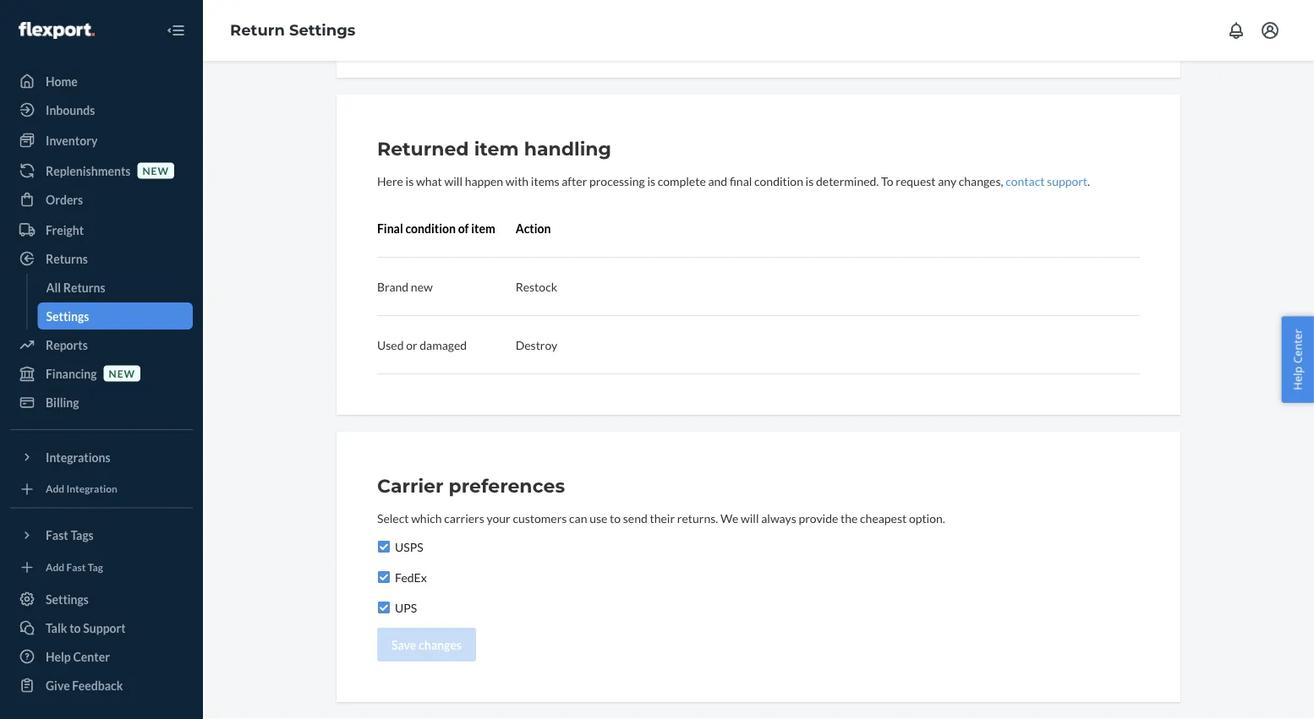 Task type: vqa. For each thing, say whether or not it's contained in the screenshot.
first here. from left
no



Task type: describe. For each thing, give the bounding box(es) containing it.
help center button
[[1282, 316, 1314, 403]]

select which carriers your customers can use to send their returns. we will always provide the cheapest option.
[[377, 511, 945, 526]]

to inside button
[[69, 621, 81, 636]]

talk to support button
[[10, 615, 193, 642]]

add fast tag link
[[10, 556, 193, 579]]

returned
[[377, 137, 469, 160]]

3 check square image from the top
[[377, 601, 391, 615]]

reports
[[46, 338, 88, 352]]

to
[[881, 174, 894, 188]]

help center inside button
[[1290, 329, 1305, 391]]

1 vertical spatial settings
[[46, 309, 89, 324]]

1 horizontal spatial will
[[741, 511, 759, 526]]

0 horizontal spatial will
[[444, 174, 463, 188]]

complete
[[658, 174, 706, 188]]

tags
[[71, 529, 94, 543]]

billing link
[[10, 389, 193, 416]]

brand
[[377, 280, 409, 294]]

0 vertical spatial settings link
[[38, 303, 193, 330]]

final condition of item
[[377, 221, 495, 236]]

carrier
[[377, 475, 444, 498]]

request
[[896, 174, 936, 188]]

action
[[516, 221, 551, 236]]

support
[[83, 621, 126, 636]]

feedback
[[72, 679, 123, 693]]

flexport logo image
[[19, 22, 95, 39]]

after
[[562, 174, 587, 188]]

returns.
[[677, 511, 718, 526]]

orders link
[[10, 186, 193, 213]]

here
[[377, 174, 403, 188]]

damaged
[[420, 338, 467, 352]]

1 is from the left
[[406, 174, 414, 188]]

2 is from the left
[[647, 174, 656, 188]]

customers
[[513, 511, 567, 526]]

use
[[590, 511, 608, 526]]

open account menu image
[[1260, 20, 1281, 41]]

help inside button
[[1290, 367, 1305, 391]]

reports link
[[10, 332, 193, 359]]

changes
[[419, 638, 462, 653]]

integrations
[[46, 450, 110, 465]]

fast tags button
[[10, 522, 193, 549]]

returned item handling
[[377, 137, 612, 160]]

of
[[458, 221, 469, 236]]

carrier preferences
[[377, 475, 565, 498]]

replenishments
[[46, 164, 131, 178]]

fast tags
[[46, 529, 94, 543]]

provide
[[799, 511, 838, 526]]

integration
[[66, 483, 118, 495]]

freight link
[[10, 217, 193, 244]]

save changes
[[392, 638, 462, 653]]

add for add fast tag
[[46, 561, 64, 574]]

center inside button
[[1290, 329, 1305, 364]]

contact support link
[[1006, 174, 1088, 188]]

add fast tag
[[46, 561, 103, 574]]

.
[[1088, 174, 1090, 188]]

home link
[[10, 68, 193, 95]]

changes,
[[959, 174, 1004, 188]]

happen
[[465, 174, 503, 188]]

1 vertical spatial new
[[411, 280, 433, 294]]

give
[[46, 679, 70, 693]]

select
[[377, 511, 409, 526]]

0 vertical spatial settings
[[289, 21, 356, 39]]

your
[[487, 511, 511, 526]]

cheapest
[[860, 511, 907, 526]]

give feedback button
[[10, 672, 193, 699]]

new for replenishments
[[142, 164, 169, 177]]

save changes button
[[377, 628, 476, 662]]

1 vertical spatial item
[[471, 221, 495, 236]]

all returns
[[46, 280, 105, 295]]

inbounds
[[46, 103, 95, 117]]

destroy
[[516, 338, 558, 352]]

can
[[569, 511, 587, 526]]

here is what will happen with items after processing is complete and final condition is determined. to request any changes, contact support .
[[377, 174, 1090, 188]]

close navigation image
[[166, 20, 186, 41]]

their
[[650, 511, 675, 526]]

always
[[761, 511, 797, 526]]

any
[[938, 174, 957, 188]]

add integration
[[46, 483, 118, 495]]



Task type: locate. For each thing, give the bounding box(es) containing it.
items
[[531, 174, 560, 188]]

with
[[506, 174, 529, 188]]

settings link up talk to support button
[[10, 586, 193, 613]]

new down reports link
[[109, 367, 135, 380]]

new right brand
[[411, 280, 433, 294]]

help
[[1290, 367, 1305, 391], [46, 650, 71, 664]]

will right we
[[741, 511, 759, 526]]

contact
[[1006, 174, 1045, 188]]

0 vertical spatial center
[[1290, 329, 1305, 364]]

0 vertical spatial check square image
[[377, 540, 391, 554]]

is left "what" at the top of the page
[[406, 174, 414, 188]]

add down fast tags
[[46, 561, 64, 574]]

processing
[[590, 174, 645, 188]]

0 vertical spatial help center
[[1290, 329, 1305, 391]]

support
[[1047, 174, 1088, 188]]

1 add from the top
[[46, 483, 64, 495]]

add inside "link"
[[46, 561, 64, 574]]

0 horizontal spatial help
[[46, 650, 71, 664]]

2 check square image from the top
[[377, 571, 391, 584]]

2 vertical spatial new
[[109, 367, 135, 380]]

to
[[610, 511, 621, 526], [69, 621, 81, 636]]

0 vertical spatial returns
[[46, 252, 88, 266]]

settings
[[289, 21, 356, 39], [46, 309, 89, 324], [46, 593, 89, 607]]

check square image
[[377, 540, 391, 554], [377, 571, 391, 584], [377, 601, 391, 615]]

fast
[[46, 529, 68, 543], [66, 561, 86, 574]]

what
[[416, 174, 442, 188]]

item right of
[[471, 221, 495, 236]]

0 horizontal spatial condition
[[406, 221, 456, 236]]

billing
[[46, 395, 79, 410]]

inbounds link
[[10, 96, 193, 123]]

0 horizontal spatial to
[[69, 621, 81, 636]]

0 vertical spatial item
[[474, 137, 519, 160]]

fast left "tags"
[[46, 529, 68, 543]]

returns
[[46, 252, 88, 266], [63, 280, 105, 295]]

returns down 'freight'
[[46, 252, 88, 266]]

1 horizontal spatial new
[[142, 164, 169, 177]]

1 vertical spatial center
[[73, 650, 110, 664]]

returns right all
[[63, 280, 105, 295]]

option.
[[909, 511, 945, 526]]

will right "what" at the top of the page
[[444, 174, 463, 188]]

item up the happen
[[474, 137, 519, 160]]

condition
[[754, 174, 803, 188], [406, 221, 456, 236]]

financing
[[46, 367, 97, 381]]

inventory
[[46, 133, 98, 148]]

1 vertical spatial will
[[741, 511, 759, 526]]

settings link
[[38, 303, 193, 330], [10, 586, 193, 613]]

1 vertical spatial check square image
[[377, 571, 391, 584]]

0 vertical spatial fast
[[46, 529, 68, 543]]

settings up talk
[[46, 593, 89, 607]]

1 check square image from the top
[[377, 540, 391, 554]]

0 vertical spatial will
[[444, 174, 463, 188]]

1 vertical spatial returns
[[63, 280, 105, 295]]

1 vertical spatial help
[[46, 650, 71, 664]]

1 horizontal spatial help center
[[1290, 329, 1305, 391]]

2 horizontal spatial is
[[806, 174, 814, 188]]

settings right return
[[289, 21, 356, 39]]

will
[[444, 174, 463, 188], [741, 511, 759, 526]]

settings link down all returns link
[[38, 303, 193, 330]]

restock
[[516, 280, 557, 294]]

which
[[411, 511, 442, 526]]

save
[[392, 638, 416, 653]]

is left complete
[[647, 174, 656, 188]]

orders
[[46, 192, 83, 207]]

1 horizontal spatial help
[[1290, 367, 1305, 391]]

new for financing
[[109, 367, 135, 380]]

1 vertical spatial to
[[69, 621, 81, 636]]

handling
[[524, 137, 612, 160]]

1 vertical spatial condition
[[406, 221, 456, 236]]

final
[[377, 221, 403, 236]]

0 vertical spatial new
[[142, 164, 169, 177]]

used or damaged
[[377, 338, 467, 352]]

0 horizontal spatial center
[[73, 650, 110, 664]]

returns link
[[10, 245, 193, 272]]

is
[[406, 174, 414, 188], [647, 174, 656, 188], [806, 174, 814, 188]]

3 is from the left
[[806, 174, 814, 188]]

tag
[[88, 561, 103, 574]]

home
[[46, 74, 78, 88]]

condition right final
[[754, 174, 803, 188]]

talk
[[46, 621, 67, 636]]

condition left of
[[406, 221, 456, 236]]

settings up reports
[[46, 309, 89, 324]]

freight
[[46, 223, 84, 237]]

or
[[406, 338, 417, 352]]

2 horizontal spatial new
[[411, 280, 433, 294]]

help center link
[[10, 644, 193, 671]]

return
[[230, 21, 285, 39]]

inventory link
[[10, 127, 193, 154]]

1 vertical spatial add
[[46, 561, 64, 574]]

0 vertical spatial help
[[1290, 367, 1305, 391]]

1 horizontal spatial to
[[610, 511, 621, 526]]

final
[[730, 174, 752, 188]]

fast left tag
[[66, 561, 86, 574]]

0 vertical spatial condition
[[754, 174, 803, 188]]

give feedback
[[46, 679, 123, 693]]

preferences
[[449, 475, 565, 498]]

talk to support
[[46, 621, 126, 636]]

open notifications image
[[1226, 20, 1247, 41]]

send
[[623, 511, 648, 526]]

add for add integration
[[46, 483, 64, 495]]

add left integration
[[46, 483, 64, 495]]

is left determined.
[[806, 174, 814, 188]]

1 horizontal spatial condition
[[754, 174, 803, 188]]

the
[[841, 511, 858, 526]]

0 horizontal spatial new
[[109, 367, 135, 380]]

0 vertical spatial to
[[610, 511, 621, 526]]

fast inside "link"
[[66, 561, 86, 574]]

2 add from the top
[[46, 561, 64, 574]]

return settings link
[[230, 21, 356, 39]]

0 horizontal spatial is
[[406, 174, 414, 188]]

return settings
[[230, 21, 356, 39]]

new up orders link
[[142, 164, 169, 177]]

1 vertical spatial help center
[[46, 650, 110, 664]]

1 horizontal spatial center
[[1290, 329, 1305, 364]]

we
[[721, 511, 739, 526]]

to right talk
[[69, 621, 81, 636]]

new
[[142, 164, 169, 177], [411, 280, 433, 294], [109, 367, 135, 380]]

all returns link
[[38, 274, 193, 301]]

2 vertical spatial check square image
[[377, 601, 391, 615]]

brand new
[[377, 280, 433, 294]]

0 vertical spatial add
[[46, 483, 64, 495]]

center
[[1290, 329, 1305, 364], [73, 650, 110, 664]]

1 vertical spatial fast
[[66, 561, 86, 574]]

fast inside dropdown button
[[46, 529, 68, 543]]

used
[[377, 338, 404, 352]]

1 horizontal spatial is
[[647, 174, 656, 188]]

all
[[46, 280, 61, 295]]

help center
[[1290, 329, 1305, 391], [46, 650, 110, 664]]

2 vertical spatial settings
[[46, 593, 89, 607]]

carriers
[[444, 511, 484, 526]]

to right the "use"
[[610, 511, 621, 526]]

and
[[708, 174, 728, 188]]

1 vertical spatial settings link
[[10, 586, 193, 613]]

0 horizontal spatial help center
[[46, 650, 110, 664]]

integrations button
[[10, 444, 193, 471]]

add integration link
[[10, 478, 193, 501]]



